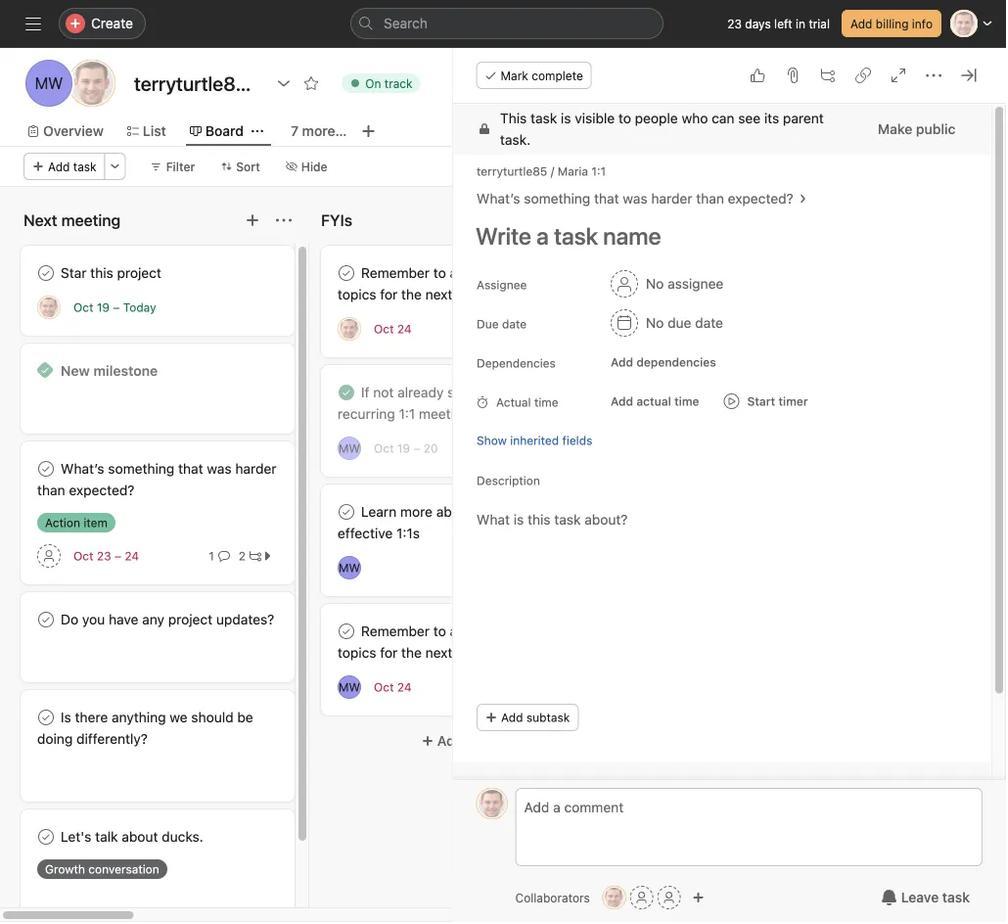 Task type: vqa. For each thing, say whether or not it's contained in the screenshot.
Starred
no



Task type: locate. For each thing, give the bounding box(es) containing it.
2 no from the top
[[646, 315, 664, 331]]

0 vertical spatial oct 24 button
[[374, 322, 412, 336]]

0 vertical spatial next
[[426, 286, 453, 303]]

about for talk
[[122, 829, 158, 845]]

3 mw button from the top
[[338, 676, 361, 699]]

calendar
[[520, 406, 575, 422]]

complete
[[532, 69, 583, 82]]

1 for from the top
[[380, 286, 398, 303]]

sort button
[[212, 153, 269, 180]]

1 vertical spatial discussion
[[478, 623, 544, 639]]

meeting for mw
[[456, 645, 508, 661]]

completed image up effective
[[335, 500, 358, 524]]

1 vertical spatial 23
[[97, 549, 111, 563]]

2 remember from the top
[[361, 623, 430, 639]]

0 vertical spatial add
[[450, 265, 474, 281]]

0 vertical spatial topics
[[338, 286, 376, 303]]

next meeting
[[23, 211, 121, 230]]

0 vertical spatial meeting
[[456, 286, 508, 303]]

what's something that was harder than expected? inside main content
[[476, 190, 793, 207]]

dialog
[[453, 48, 1006, 922]]

1 the from the top
[[401, 286, 422, 303]]

2 vertical spatial –
[[115, 549, 121, 563]]

1 vertical spatial what's something that was harder than expected?
[[37, 461, 277, 498]]

0 vertical spatial was
[[623, 190, 647, 207]]

tt right collaborators
[[607, 891, 622, 905]]

– left 20
[[414, 442, 420, 455]]

1 vertical spatial that
[[178, 461, 203, 477]]

1 vertical spatial mw button
[[338, 556, 361, 580]]

harder inside main content
[[651, 190, 692, 207]]

add left actual
[[611, 395, 633, 408]]

2 add from the top
[[450, 623, 474, 639]]

0 vertical spatial what's
[[476, 190, 520, 207]]

discussion up due date
[[478, 265, 544, 281]]

23 days left in trial
[[728, 17, 830, 30]]

0 vertical spatial in
[[796, 17, 806, 30]]

2 vertical spatial mw button
[[338, 676, 361, 699]]

1 vertical spatial oct 24
[[374, 680, 412, 694]]

1 horizontal spatial time
[[674, 395, 699, 408]]

completed image for remember to add discussion topics for the next meeting
[[335, 620, 358, 643]]

0 vertical spatial remember to add discussion topics for the next meeting
[[338, 265, 544, 303]]

task.
[[500, 132, 530, 148]]

in down 'scheduled,'
[[474, 406, 485, 422]]

1 next from the top
[[426, 286, 453, 303]]

2 vertical spatial task
[[943, 889, 970, 906]]

add task
[[48, 160, 97, 173]]

what's inside what's something that was harder than expected?
[[61, 461, 104, 477]]

1 horizontal spatial what's
[[476, 190, 520, 207]]

tt up 'recurring'
[[342, 322, 357, 336]]

tt button down star
[[37, 296, 61, 319]]

project right any on the bottom of page
[[168, 611, 213, 628]]

1 horizontal spatial harder
[[651, 190, 692, 207]]

set
[[521, 384, 540, 400]]

due
[[476, 317, 498, 331]]

0 horizontal spatial was
[[207, 461, 232, 477]]

add subtask button
[[476, 704, 578, 731]]

1 horizontal spatial about
[[436, 504, 473, 520]]

1 topics from the top
[[338, 286, 376, 303]]

1 vertical spatial was
[[207, 461, 232, 477]]

project up today
[[117, 265, 161, 281]]

something up the oct 23 – 24 on the left
[[108, 461, 175, 477]]

Task Name text field
[[463, 213, 968, 258]]

about for more
[[436, 504, 473, 520]]

completed image
[[34, 261, 58, 285], [335, 381, 358, 404], [34, 457, 58, 481], [34, 608, 58, 631], [335, 620, 358, 643]]

you
[[82, 611, 105, 628]]

0 vertical spatial something
[[524, 190, 590, 207]]

1:1s
[[397, 525, 420, 541]]

time right actual
[[674, 395, 699, 408]]

task right leave at the bottom right
[[943, 889, 970, 906]]

add left billing
[[851, 17, 873, 30]]

remember for mw
[[361, 623, 430, 639]]

was inside what's something that was harder than expected?
[[207, 461, 232, 477]]

0 vertical spatial 23
[[728, 17, 742, 30]]

add left subtask
[[501, 711, 523, 724]]

about left how on the left
[[436, 504, 473, 520]]

harder up task name text box
[[651, 190, 692, 207]]

1 discussion from the top
[[478, 265, 544, 281]]

2
[[239, 549, 246, 563]]

None text field
[[129, 66, 266, 101]]

no for no due date
[[646, 315, 664, 331]]

maria
[[557, 164, 588, 178]]

meeting down the already
[[419, 406, 470, 422]]

1 remember to add discussion topics for the next meeting from the top
[[338, 265, 544, 303]]

0 horizontal spatial what's
[[61, 461, 104, 477]]

0 vertical spatial about
[[436, 504, 473, 520]]

harder up the 2 button
[[235, 461, 277, 477]]

0 horizontal spatial 19
[[97, 301, 110, 314]]

1 add from the top
[[450, 265, 474, 281]]

completed checkbox left let's
[[34, 825, 58, 849]]

something down /
[[524, 190, 590, 207]]

0 vertical spatial expected?
[[728, 190, 793, 207]]

meeting
[[456, 286, 508, 303], [419, 406, 470, 422], [456, 645, 508, 661]]

parent
[[783, 110, 824, 126]]

2 for from the top
[[380, 645, 398, 661]]

create button
[[59, 8, 146, 39]]

0 horizontal spatial time
[[534, 396, 558, 409]]

23 left days
[[728, 17, 742, 30]]

1 no from the top
[[646, 276, 664, 292]]

what's something that was harder than expected? down "maria"
[[476, 190, 793, 207]]

1 vertical spatial expected?
[[69, 482, 135, 498]]

remember to add discussion topics for the next meeting
[[338, 265, 544, 303], [338, 623, 544, 661]]

oct 24 for tt
[[374, 322, 412, 336]]

was
[[623, 190, 647, 207], [207, 461, 232, 477]]

be
[[237, 709, 253, 725]]

show inherited fields
[[476, 434, 592, 447]]

about inside learn more about how to run effective 1:1s
[[436, 504, 473, 520]]

start timer
[[747, 395, 808, 408]]

0 horizontal spatial task
[[73, 160, 97, 173]]

1 vertical spatial something
[[108, 461, 175, 477]]

1 mw button from the top
[[338, 437, 361, 460]]

no left assignee
[[646, 276, 664, 292]]

completed checkbox down fyis
[[335, 261, 358, 285]]

1 vertical spatial 1:1
[[399, 406, 415, 422]]

date
[[695, 315, 723, 331], [502, 317, 526, 331]]

2 topics from the top
[[338, 645, 376, 661]]

1 oct 24 from the top
[[374, 322, 412, 336]]

1 vertical spatial –
[[414, 442, 420, 455]]

make public
[[878, 121, 956, 137]]

2 oct 24 button from the top
[[374, 680, 412, 694]]

overview link
[[27, 120, 104, 142]]

1:1 down the already
[[399, 406, 415, 422]]

1:1 inside main content
[[591, 164, 606, 178]]

23 down item
[[97, 549, 111, 563]]

0 horizontal spatial in
[[474, 406, 485, 422]]

oct 24 for mw
[[374, 680, 412, 694]]

add down overview link on the top left of page
[[48, 160, 70, 173]]

0 horizontal spatial than
[[37, 482, 65, 498]]

discussion for tt
[[478, 265, 544, 281]]

1 vertical spatial meeting
[[419, 406, 470, 422]]

what's something that was harder than expected?
[[476, 190, 793, 207], [37, 461, 277, 498]]

1 vertical spatial than
[[37, 482, 65, 498]]

0 horizontal spatial expected?
[[69, 482, 135, 498]]

to inside learn more about how to run effective 1:1s
[[506, 504, 519, 520]]

1 vertical spatial about
[[122, 829, 158, 845]]

– left today
[[113, 301, 120, 314]]

meeting up the add subtask button
[[456, 645, 508, 661]]

leave
[[901, 889, 939, 906]]

19 left 20
[[397, 442, 410, 455]]

7 more… button
[[291, 120, 347, 142]]

let's
[[61, 829, 91, 845]]

copy task link image
[[856, 68, 871, 83]]

mw for remember to add discussion topics for the next meeting
[[339, 680, 360, 694]]

task inside the this task is visible to people who can see its parent task.
[[530, 110, 557, 126]]

0 vertical spatial 24
[[397, 322, 412, 336]]

track
[[385, 76, 413, 90]]

mw for if not already scheduled, set up a recurring 1:1 meeting in your calendar
[[339, 442, 360, 455]]

main content
[[453, 104, 992, 873]]

actual
[[636, 395, 671, 408]]

2 vertical spatial 24
[[397, 680, 412, 694]]

1 horizontal spatial was
[[623, 190, 647, 207]]

task left the is
[[530, 110, 557, 126]]

was down the this task is visible to people who can see its parent task.
[[623, 190, 647, 207]]

topics for mw
[[338, 645, 376, 661]]

2 next from the top
[[426, 645, 453, 661]]

1 vertical spatial 19
[[397, 442, 410, 455]]

the for tt
[[401, 286, 422, 303]]

what's inside main content
[[476, 190, 520, 207]]

public
[[916, 121, 956, 137]]

0 vertical spatial 19
[[97, 301, 110, 314]]

1 vertical spatial in
[[474, 406, 485, 422]]

19 for this
[[97, 301, 110, 314]]

more actions for this task image
[[926, 68, 942, 83]]

add inside dropdown button
[[611, 395, 633, 408]]

0 vertical spatial than
[[696, 190, 724, 207]]

talk
[[95, 829, 118, 845]]

discussion for mw
[[478, 623, 544, 639]]

0 vertical spatial the
[[401, 286, 422, 303]]

add subtask
[[501, 711, 570, 724]]

2 oct 24 from the top
[[374, 680, 412, 694]]

1 vertical spatial next
[[426, 645, 453, 661]]

1 vertical spatial remember
[[361, 623, 430, 639]]

what's something that was harder than expected? up item
[[37, 461, 277, 498]]

people
[[635, 110, 678, 126]]

discussion
[[478, 265, 544, 281], [478, 623, 544, 639]]

that
[[594, 190, 619, 207], [178, 461, 203, 477]]

1 horizontal spatial than
[[696, 190, 724, 207]]

add inside button
[[851, 17, 873, 30]]

about right talk
[[122, 829, 158, 845]]

this task is visible to people who can see its parent task.
[[500, 110, 824, 148]]

no left due
[[646, 315, 664, 331]]

1:1 inside the if not already scheduled, set up a recurring 1:1 meeting in your calendar
[[399, 406, 415, 422]]

add up add actual time dropdown button
[[611, 355, 633, 369]]

add
[[450, 265, 474, 281], [450, 623, 474, 639]]

Completed checkbox
[[335, 261, 358, 285], [335, 381, 358, 404], [34, 608, 58, 631], [34, 706, 58, 729], [34, 825, 58, 849]]

0 vertical spatial harder
[[651, 190, 692, 207]]

meeting up due
[[456, 286, 508, 303]]

1 vertical spatial harder
[[235, 461, 277, 477]]

0 horizontal spatial about
[[122, 829, 158, 845]]

2 discussion from the top
[[478, 623, 544, 639]]

time left "a"
[[534, 396, 558, 409]]

1 horizontal spatial 1:1
[[591, 164, 606, 178]]

1 vertical spatial the
[[401, 645, 422, 661]]

1 vertical spatial project
[[168, 611, 213, 628]]

0 vertical spatial no
[[646, 276, 664, 292]]

add dependencies button
[[602, 349, 725, 376]]

1 remember from the top
[[361, 265, 430, 281]]

in right left
[[796, 17, 806, 30]]

add billing info
[[851, 17, 933, 30]]

1:1
[[591, 164, 606, 178], [399, 406, 415, 422]]

add for add actual time
[[611, 395, 633, 408]]

filter
[[166, 160, 195, 173]]

than up "action"
[[37, 482, 65, 498]]

24
[[397, 322, 412, 336], [125, 549, 139, 563], [397, 680, 412, 694]]

1 vertical spatial oct 24 button
[[374, 680, 412, 694]]

if
[[361, 384, 370, 400]]

milestone
[[93, 363, 158, 379]]

0 horizontal spatial 1:1
[[399, 406, 415, 422]]

completed image for star this project
[[34, 261, 58, 285]]

0 vertical spatial mw button
[[338, 437, 361, 460]]

0 horizontal spatial date
[[502, 317, 526, 331]]

2 horizontal spatial task
[[943, 889, 970, 906]]

19 for not
[[397, 442, 410, 455]]

completed checkbox left if
[[335, 381, 358, 404]]

what's down terryturtle85
[[476, 190, 520, 207]]

2 mw button from the top
[[338, 556, 361, 580]]

trial
[[809, 17, 830, 30]]

2 vertical spatial meeting
[[456, 645, 508, 661]]

– for project
[[113, 301, 120, 314]]

0 vertical spatial remember
[[361, 265, 430, 281]]

1:1 right "maria"
[[591, 164, 606, 178]]

completed checkbox for learn more about how to run effective 1:1s
[[335, 500, 358, 524]]

mw for learn more about how to run effective 1:1s
[[339, 561, 360, 575]]

1 horizontal spatial in
[[796, 17, 806, 30]]

than up task name text box
[[696, 190, 724, 207]]

completed image
[[335, 261, 358, 285], [335, 500, 358, 524], [34, 706, 58, 729], [34, 825, 58, 849]]

completed image for remember to add discussion topics for the next meeting
[[335, 261, 358, 285]]

0 vertical spatial oct 24
[[374, 322, 412, 336]]

1 vertical spatial what's
[[61, 461, 104, 477]]

mark complete
[[501, 69, 583, 82]]

1 horizontal spatial something
[[524, 190, 590, 207]]

tt button down the add subtask button
[[476, 788, 508, 819]]

0 horizontal spatial something
[[108, 461, 175, 477]]

start timer button
[[716, 388, 816, 415]]

task for this
[[530, 110, 557, 126]]

2 button
[[234, 546, 278, 566]]

0 vertical spatial that
[[594, 190, 619, 207]]

effective
[[338, 525, 393, 541]]

1 vertical spatial no
[[646, 315, 664, 331]]

to
[[618, 110, 631, 126], [434, 265, 446, 281], [506, 504, 519, 520], [434, 623, 446, 639]]

search
[[384, 15, 428, 31]]

remember for tt
[[361, 265, 430, 281]]

0 horizontal spatial 23
[[97, 549, 111, 563]]

1 oct 24 button from the top
[[374, 322, 412, 336]]

discussion up the add subtask button
[[478, 623, 544, 639]]

1 vertical spatial 24
[[125, 549, 139, 563]]

2 remember to add discussion topics for the next meeting from the top
[[338, 623, 544, 661]]

something
[[524, 190, 590, 207], [108, 461, 175, 477]]

oct 23 – 24
[[73, 549, 139, 563]]

what's
[[476, 190, 520, 207], [61, 461, 104, 477]]

Completed checkbox
[[34, 261, 58, 285], [34, 457, 58, 481], [335, 500, 358, 524], [335, 620, 358, 643]]

– up have
[[115, 549, 121, 563]]

see
[[738, 110, 760, 126]]

do you have any project updates?
[[61, 611, 274, 628]]

in inside the if not already scheduled, set up a recurring 1:1 meeting in your calendar
[[474, 406, 485, 422]]

new
[[61, 363, 90, 379]]

expected?
[[728, 190, 793, 207], [69, 482, 135, 498]]

expected? up task name text box
[[728, 190, 793, 207]]

0 vertical spatial 1:1
[[591, 164, 606, 178]]

0 vertical spatial task
[[530, 110, 557, 126]]

tt up overview
[[82, 74, 102, 93]]

leave task
[[901, 889, 970, 906]]

1 vertical spatial remember to add discussion topics for the next meeting
[[338, 623, 544, 661]]

0 vertical spatial project
[[117, 265, 161, 281]]

mw
[[35, 74, 63, 93], [339, 442, 360, 455], [339, 561, 360, 575], [339, 680, 360, 694]]

add tab image
[[361, 123, 376, 139]]

1 vertical spatial task
[[73, 160, 97, 173]]

completed image left let's
[[34, 825, 58, 849]]

completed checkbox left is
[[34, 706, 58, 729]]

24 for mw
[[397, 680, 412, 694]]

0 vertical spatial –
[[113, 301, 120, 314]]

in
[[796, 17, 806, 30], [474, 406, 485, 422]]

1 horizontal spatial expected?
[[728, 190, 793, 207]]

task for add
[[73, 160, 97, 173]]

on
[[365, 76, 381, 90]]

to inside the this task is visible to people who can see its parent task.
[[618, 110, 631, 126]]

project
[[117, 265, 161, 281], [168, 611, 213, 628]]

add inside button
[[501, 711, 523, 724]]

tt button
[[37, 296, 61, 319], [338, 317, 361, 341], [476, 788, 508, 819], [603, 886, 626, 909]]

1 vertical spatial add
[[450, 623, 474, 639]]

make
[[878, 121, 912, 137]]

0 vertical spatial for
[[380, 286, 398, 303]]

completed image down fyis
[[335, 261, 358, 285]]

1 horizontal spatial task
[[530, 110, 557, 126]]

anything
[[112, 709, 166, 725]]

completed image left is
[[34, 706, 58, 729]]

on track button
[[333, 70, 429, 97]]

fyis
[[321, 211, 352, 230]]

0 vertical spatial discussion
[[478, 265, 544, 281]]

can
[[712, 110, 734, 126]]

19
[[97, 301, 110, 314], [397, 442, 410, 455]]

was up 1 button
[[207, 461, 232, 477]]

tab actions image
[[252, 125, 263, 137]]

0 vertical spatial what's something that was harder than expected?
[[476, 190, 793, 207]]

1 horizontal spatial what's something that was harder than expected?
[[476, 190, 793, 207]]

19 down the this
[[97, 301, 110, 314]]

1 horizontal spatial date
[[695, 315, 723, 331]]

more…
[[302, 123, 347, 139]]

0 horizontal spatial harder
[[235, 461, 277, 477]]

completed checkbox left do
[[34, 608, 58, 631]]

oct for 20
[[374, 442, 394, 455]]

0 horizontal spatial that
[[178, 461, 203, 477]]

meeting inside the if not already scheduled, set up a recurring 1:1 meeting in your calendar
[[419, 406, 470, 422]]

1 vertical spatial topics
[[338, 645, 376, 661]]

what's up action item
[[61, 461, 104, 477]]

task left more actions image
[[73, 160, 97, 173]]

expected? up item
[[69, 482, 135, 498]]

completed image for do you have any project updates?
[[34, 608, 58, 631]]

completed checkbox for remember to add discussion topics for the next meeting
[[335, 261, 358, 285]]

1 horizontal spatial 19
[[397, 442, 410, 455]]

2 the from the top
[[401, 645, 422, 661]]

attachments: add a file to this task, image
[[785, 68, 801, 83]]

1 horizontal spatial that
[[594, 190, 619, 207]]

Completed milestone checkbox
[[37, 362, 53, 378]]

23
[[728, 17, 742, 30], [97, 549, 111, 563]]

1 vertical spatial for
[[380, 645, 398, 661]]



Task type: describe. For each thing, give the bounding box(es) containing it.
a
[[564, 384, 571, 400]]

time inside add actual time dropdown button
[[674, 395, 699, 408]]

completed checkbox for star this project
[[34, 261, 58, 285]]

full screen image
[[891, 68, 907, 83]]

differently?
[[76, 731, 148, 747]]

add for add billing info
[[851, 17, 873, 30]]

add subtask image
[[820, 68, 836, 83]]

task for leave
[[943, 889, 970, 906]]

hide button
[[277, 153, 336, 180]]

any
[[142, 611, 164, 628]]

show
[[476, 434, 507, 447]]

what's something that was harder than expected? link
[[476, 188, 793, 210]]

show options image
[[276, 75, 292, 91]]

growth
[[45, 863, 85, 876]]

1 horizontal spatial project
[[168, 611, 213, 628]]

dialog containing this task is visible to people who can see its parent task.
[[453, 48, 1006, 922]]

add for add task
[[48, 160, 70, 173]]

0 horizontal spatial project
[[117, 265, 161, 281]]

expected? inside what's something that was harder than expected?
[[69, 482, 135, 498]]

board
[[205, 123, 244, 139]]

oct 24 button for tt
[[374, 322, 412, 336]]

item
[[84, 516, 108, 530]]

collaborators
[[516, 891, 590, 905]]

meeting for tt
[[456, 286, 508, 303]]

add for tt
[[450, 265, 474, 281]]

doing
[[37, 731, 73, 747]]

completed checkbox for if not already scheduled, set up a recurring 1:1 meeting in your calendar
[[335, 381, 358, 404]]

/
[[551, 164, 554, 178]]

next for tt
[[426, 286, 453, 303]]

actual
[[496, 396, 531, 409]]

search button
[[350, 8, 664, 39]]

tt button up if
[[338, 317, 361, 341]]

add for mw
[[450, 623, 474, 639]]

0 horizontal spatial what's something that was harder than expected?
[[37, 461, 277, 498]]

next for mw
[[426, 645, 453, 661]]

than inside what's something that was harder than expected?
[[37, 482, 65, 498]]

subtask
[[526, 711, 570, 724]]

due
[[667, 315, 691, 331]]

more actions image
[[109, 161, 121, 172]]

scheduled,
[[448, 384, 517, 400]]

terryturtle85 / maria 1:1 link
[[476, 164, 606, 178]]

no due date
[[646, 315, 723, 331]]

completed checkbox for is there anything we should be doing differently?
[[34, 706, 58, 729]]

add task image
[[245, 212, 260, 228]]

oct 19 – 20
[[374, 442, 438, 455]]

tt down the add subtask button
[[485, 797, 499, 811]]

– for already
[[414, 442, 420, 455]]

if not already scheduled, set up a recurring 1:1 meeting in your calendar
[[338, 384, 575, 422]]

hide
[[301, 160, 328, 173]]

have
[[109, 611, 138, 628]]

this
[[500, 110, 527, 126]]

for for mw
[[380, 645, 398, 661]]

timer
[[778, 395, 808, 408]]

was inside main content
[[623, 190, 647, 207]]

completed image for learn more about how to run effective 1:1s
[[335, 500, 358, 524]]

completed milestone image
[[37, 362, 53, 378]]

0 likes. click to like this task image
[[750, 68, 766, 83]]

already
[[398, 384, 444, 400]]

do
[[61, 611, 78, 628]]

topics for tt
[[338, 286, 376, 303]]

start
[[747, 395, 775, 408]]

add or remove collaborators image
[[693, 892, 705, 904]]

your
[[489, 406, 517, 422]]

create
[[91, 15, 133, 31]]

there
[[75, 709, 108, 725]]

learn
[[361, 504, 397, 520]]

no assignee
[[646, 276, 723, 292]]

board link
[[190, 120, 244, 142]]

we
[[170, 709, 188, 725]]

run
[[523, 504, 543, 520]]

tt up completed milestone icon
[[42, 301, 56, 314]]

action item
[[45, 516, 108, 530]]

that inside what's something that was harder than expected?
[[178, 461, 203, 477]]

due date
[[476, 317, 526, 331]]

search list box
[[350, 8, 664, 39]]

show inherited fields button
[[476, 432, 592, 449]]

7
[[291, 123, 299, 139]]

date inside no due date dropdown button
[[695, 315, 723, 331]]

visible
[[575, 110, 615, 126]]

the for mw
[[401, 645, 422, 661]]

oct 24 button for mw
[[374, 680, 412, 694]]

no due date button
[[602, 305, 732, 341]]

star
[[61, 265, 87, 281]]

add for add subtask
[[501, 711, 523, 724]]

remember to add discussion topics for the next meeting for mw
[[338, 623, 544, 661]]

assignee
[[476, 278, 527, 292]]

up
[[544, 384, 560, 400]]

mark complete button
[[476, 62, 592, 89]]

remember to add discussion topics for the next meeting for tt
[[338, 265, 544, 303]]

updates?
[[216, 611, 274, 628]]

expected? inside main content
[[728, 190, 793, 207]]

add for add dependencies
[[611, 355, 633, 369]]

completed checkbox for what's something that was harder than expected?
[[34, 457, 58, 481]]

this
[[90, 265, 113, 281]]

not
[[373, 384, 394, 400]]

tt button right collaborators
[[603, 886, 626, 909]]

expand sidebar image
[[25, 16, 41, 31]]

fields
[[562, 434, 592, 447]]

1
[[209, 549, 214, 563]]

completed image for let's talk about ducks.
[[34, 825, 58, 849]]

main content containing this task is visible to people who can see its parent task.
[[453, 104, 992, 873]]

oct for 24
[[73, 549, 93, 563]]

let's talk about ducks.
[[61, 829, 203, 845]]

billing
[[876, 17, 909, 30]]

add task button
[[23, 153, 105, 180]]

close details image
[[961, 68, 977, 83]]

no for no assignee
[[646, 276, 664, 292]]

more section actions image
[[276, 212, 292, 228]]

mw button for if not already scheduled, set up a recurring 1:1 meeting in your calendar
[[338, 437, 361, 460]]

filter button
[[142, 153, 204, 180]]

1 button
[[205, 546, 234, 566]]

that inside main content
[[594, 190, 619, 207]]

completed image for what's something that was harder than expected?
[[34, 457, 58, 481]]

24 for tt
[[397, 322, 412, 336]]

for for tt
[[380, 286, 398, 303]]

its
[[764, 110, 779, 126]]

oct for today
[[73, 301, 93, 314]]

add to starred image
[[304, 75, 319, 91]]

new milestone
[[61, 363, 158, 379]]

completed checkbox for do you have any project updates?
[[34, 608, 58, 631]]

mw button for learn more about how to run effective 1:1s
[[338, 556, 361, 580]]

mw button for remember to add discussion topics for the next meeting
[[338, 676, 361, 699]]

how
[[476, 504, 503, 520]]

make public button
[[865, 112, 968, 147]]

completed checkbox for let's talk about ducks.
[[34, 825, 58, 849]]

inherited
[[510, 434, 559, 447]]

1 horizontal spatial 23
[[728, 17, 742, 30]]

more
[[400, 504, 433, 520]]

completed image for is there anything we should be doing differently?
[[34, 706, 58, 729]]

something inside main content
[[524, 190, 590, 207]]

dependencies
[[636, 355, 716, 369]]

something inside what's something that was harder than expected?
[[108, 461, 175, 477]]

completed checkbox for remember to add discussion topics for the next meeting
[[335, 620, 358, 643]]

days
[[745, 17, 771, 30]]

completed image for if not already scheduled, set up a recurring 1:1 meeting in your calendar
[[335, 381, 358, 404]]

20
[[424, 442, 438, 455]]

than inside main content
[[696, 190, 724, 207]]

ducks.
[[162, 829, 203, 845]]



